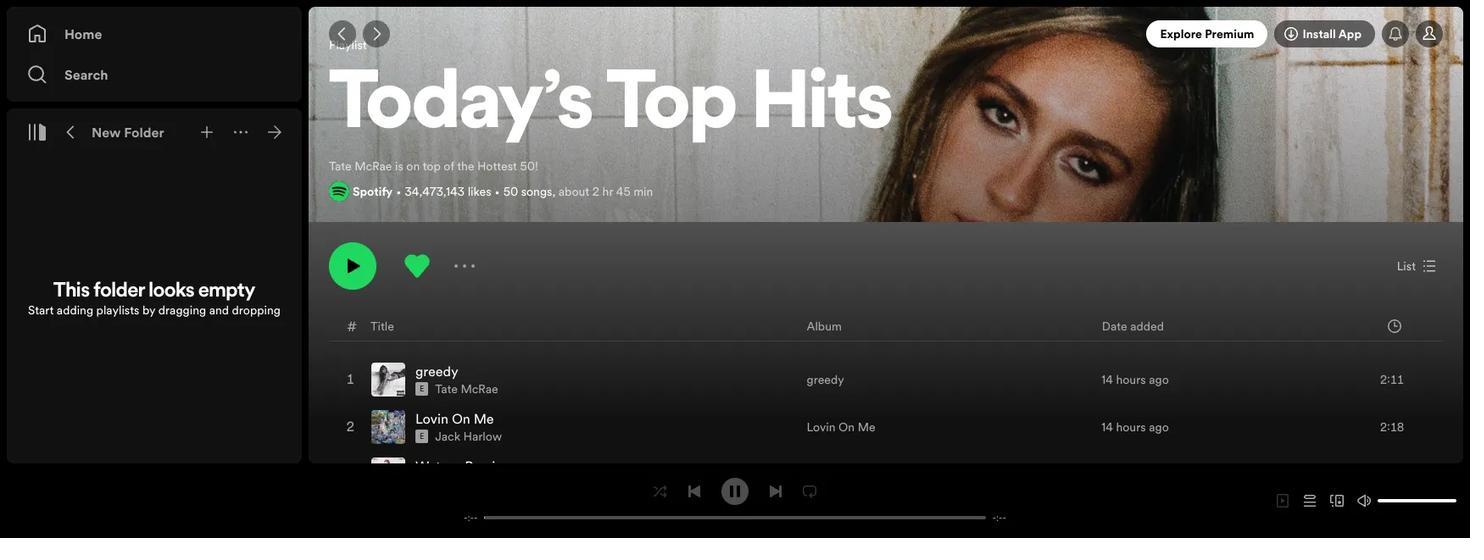 Task type: locate. For each thing, give the bounding box(es) containing it.
2 hours from the top
[[1117, 419, 1147, 436]]

lovin on me e
[[416, 410, 494, 442]]

e inside greedy e
[[420, 384, 424, 394]]

lovin for lovin on me
[[807, 419, 836, 436]]

2 ago from the top
[[1150, 419, 1170, 436]]

greedy link
[[416, 362, 459, 381], [807, 372, 845, 389]]

,
[[553, 183, 556, 200]]

me for lovin on me
[[858, 419, 876, 436]]

0 horizontal spatial -:--
[[464, 512, 478, 525]]

e inside lovin on me e
[[420, 432, 424, 442]]

14 hours ago
[[1102, 372, 1170, 389], [1102, 419, 1170, 436]]

me for lovin on me e
[[474, 410, 494, 428]]

0 vertical spatial ago
[[1150, 372, 1170, 389]]

1 14 from the top
[[1102, 372, 1114, 389]]

lovin inside lovin on me e
[[416, 410, 449, 428]]

mcrae up spotify
[[355, 158, 392, 175]]

explicit element inside lovin on me cell
[[416, 430, 429, 444]]

folder
[[124, 123, 164, 142]]

1 vertical spatial e
[[420, 432, 424, 442]]

1 vertical spatial explicit element
[[416, 430, 429, 444]]

spotify
[[353, 183, 393, 200]]

:-
[[468, 512, 474, 525], [997, 512, 1003, 525]]

1 horizontal spatial mcrae
[[461, 381, 499, 398]]

looks
[[149, 281, 195, 302]]

1 horizontal spatial :-
[[997, 512, 1003, 525]]

tate inside greedy cell
[[435, 381, 458, 398]]

1 horizontal spatial greedy
[[807, 372, 845, 389]]

go forward image
[[370, 27, 383, 41]]

tate up spotify image
[[329, 158, 352, 175]]

likes
[[468, 183, 492, 200]]

greedy inside cell
[[416, 362, 459, 381]]

explicit element inside greedy cell
[[416, 383, 429, 396]]

mcrae for tate mcrae
[[461, 381, 499, 398]]

ago for lovin on me
[[1150, 419, 1170, 436]]

1 14 hours ago from the top
[[1102, 372, 1170, 389]]

duration image
[[1389, 319, 1402, 333]]

e up lovin on me cell
[[420, 384, 424, 394]]

1 vertical spatial mcrae
[[461, 381, 499, 398]]

today's top hits
[[329, 67, 893, 148]]

new folder
[[92, 123, 164, 142]]

main element
[[7, 7, 302, 464]]

1 horizontal spatial on
[[839, 419, 855, 436]]

tate up lovin on me e
[[435, 381, 458, 398]]

premium
[[1206, 25, 1255, 42]]

1 ago from the top
[[1150, 372, 1170, 389]]

1 vertical spatial tate
[[435, 381, 458, 398]]

2 14 from the top
[[1102, 419, 1114, 436]]

today's top hits grid
[[310, 310, 1463, 539]]

14 hours ago for greedy
[[1102, 372, 1170, 389]]

0 vertical spatial tate
[[329, 158, 352, 175]]

1 horizontal spatial lovin on me link
[[807, 419, 876, 436]]

on for lovin on me
[[839, 419, 855, 436]]

new folder button
[[88, 119, 168, 146]]

me inside lovin on me e
[[474, 410, 494, 428]]

0 vertical spatial e
[[420, 384, 424, 394]]

pause image
[[729, 485, 742, 498]]

0 horizontal spatial greedy link
[[416, 362, 459, 381]]

1 horizontal spatial me
[[858, 419, 876, 436]]

2 explicit element from the top
[[416, 430, 429, 444]]

lovin on me link
[[416, 410, 494, 428], [807, 419, 876, 436]]

lovin
[[416, 410, 449, 428], [807, 419, 836, 436]]

1 horizontal spatial -:--
[[993, 512, 1007, 525]]

go back image
[[336, 27, 349, 41]]

explore premium
[[1161, 25, 1255, 42]]

water - remix link
[[416, 457, 502, 476]]

3 cell from the left
[[1102, 452, 1170, 498]]

1 vertical spatial hours
[[1117, 419, 1147, 436]]

2
[[593, 183, 600, 200]]

added
[[1131, 318, 1165, 335]]

2 14 hours ago from the top
[[1102, 419, 1170, 436]]

me
[[474, 410, 494, 428], [858, 419, 876, 436]]

14
[[1102, 372, 1114, 389], [1102, 419, 1114, 436]]

Disable repeat checkbox
[[797, 478, 824, 505]]

cell
[[344, 452, 358, 498], [807, 452, 883, 498], [1102, 452, 1170, 498], [1342, 452, 1429, 498]]

about
[[559, 183, 590, 200]]

0 horizontal spatial :-
[[468, 512, 474, 525]]

duration element
[[1389, 319, 1402, 333]]

0 horizontal spatial me
[[474, 410, 494, 428]]

list
[[1398, 258, 1417, 275]]

-:--
[[464, 512, 478, 525], [993, 512, 1007, 525]]

0 horizontal spatial on
[[452, 410, 471, 428]]

-
[[456, 457, 462, 476], [464, 512, 468, 525], [474, 512, 478, 525], [993, 512, 997, 525], [1003, 512, 1007, 525]]

album
[[807, 318, 842, 335]]

45
[[616, 183, 631, 200]]

explore premium button
[[1147, 20, 1269, 48]]

0 horizontal spatial mcrae
[[355, 158, 392, 175]]

playlist
[[329, 36, 367, 53]]

songs
[[521, 183, 553, 200]]

mcrae inside greedy cell
[[461, 381, 499, 398]]

1 vertical spatial ago
[[1150, 419, 1170, 436]]

date
[[1103, 318, 1128, 335]]

previous image
[[688, 485, 702, 498]]

0 vertical spatial 14 hours ago
[[1102, 372, 1170, 389]]

greedy e
[[416, 362, 459, 394]]

1 explicit element from the top
[[416, 383, 429, 396]]

hours
[[1117, 372, 1147, 389], [1117, 419, 1147, 436]]

greedy link up lovin on me cell
[[416, 362, 459, 381]]

explicit element up lovin on me cell
[[416, 383, 429, 396]]

today's
[[329, 67, 594, 148]]

50!
[[520, 158, 538, 175]]

greedy link up lovin on me
[[807, 372, 845, 389]]

0 horizontal spatial tate
[[329, 158, 352, 175]]

14 for greedy
[[1102, 372, 1114, 389]]

1 :- from the left
[[468, 512, 474, 525]]

1 horizontal spatial lovin
[[807, 419, 836, 436]]

4 cell from the left
[[1342, 452, 1429, 498]]

dragging
[[158, 302, 206, 319]]

jack harlow
[[435, 428, 502, 445]]

install app
[[1303, 25, 1362, 42]]

greedy up lovin on me
[[807, 372, 845, 389]]

1 e from the top
[[420, 384, 424, 394]]

ago
[[1150, 372, 1170, 389], [1150, 419, 1170, 436]]

0 vertical spatial mcrae
[[355, 158, 392, 175]]

- inside today's top hits grid
[[456, 457, 462, 476]]

0 horizontal spatial greedy
[[416, 362, 459, 381]]

2 e from the top
[[420, 432, 424, 442]]

empty
[[198, 281, 255, 302]]

explicit element left jack
[[416, 430, 429, 444]]

greedy
[[416, 362, 459, 381], [807, 372, 845, 389]]

0 vertical spatial 14
[[1102, 372, 1114, 389]]

player controls element
[[444, 478, 1027, 525]]

List button
[[1391, 253, 1444, 280]]

water - remix
[[416, 457, 502, 476]]

e
[[420, 384, 424, 394], [420, 432, 424, 442]]

2 -:-- from the left
[[993, 512, 1007, 525]]

what's new image
[[1389, 27, 1403, 41]]

volume high image
[[1358, 495, 1372, 508]]

folder
[[93, 281, 145, 302]]

14 for lovin on me
[[1102, 419, 1114, 436]]

lovin up disable repeat "icon" on the bottom right
[[807, 419, 836, 436]]

on inside lovin on me e
[[452, 410, 471, 428]]

on
[[452, 410, 471, 428], [839, 419, 855, 436]]

tate
[[329, 158, 352, 175], [435, 381, 458, 398]]

explicit element for greedy
[[416, 383, 429, 396]]

this folder looks empty start adding playlists by dragging and dropping
[[28, 281, 281, 319]]

0 vertical spatial explicit element
[[416, 383, 429, 396]]

explicit element
[[416, 383, 429, 396], [416, 430, 429, 444]]

1 horizontal spatial tate
[[435, 381, 458, 398]]

1 vertical spatial 14 hours ago
[[1102, 419, 1170, 436]]

0 vertical spatial hours
[[1117, 372, 1147, 389]]

0 horizontal spatial lovin
[[416, 410, 449, 428]]

mcrae right greedy e
[[461, 381, 499, 398]]

1 vertical spatial 14
[[1102, 419, 1114, 436]]

e left jack
[[420, 432, 424, 442]]

1 hours from the top
[[1117, 372, 1147, 389]]

lovin on me cell
[[372, 405, 509, 450]]

lovin down greedy cell
[[416, 410, 449, 428]]

hours for greedy
[[1117, 372, 1147, 389]]

mcrae
[[355, 158, 392, 175], [461, 381, 499, 398]]

greedy up lovin on me cell
[[416, 362, 459, 381]]



Task type: vqa. For each thing, say whether or not it's contained in the screenshot.
leftmost charts
no



Task type: describe. For each thing, give the bounding box(es) containing it.
greedy for greedy e
[[416, 362, 459, 381]]

greedy for greedy
[[807, 372, 845, 389]]

tate for tate mcrae
[[435, 381, 458, 398]]

connect to a device image
[[1331, 495, 1345, 508]]

14 hours ago for lovin on me
[[1102, 419, 1170, 436]]

tate mcrae link
[[435, 381, 499, 398]]

date added
[[1103, 318, 1165, 335]]

1 -:-- from the left
[[464, 512, 478, 525]]

tate mcrae
[[435, 381, 499, 398]]

water
[[416, 457, 453, 476]]

harlow
[[464, 428, 502, 445]]

mcrae for tate mcrae is on top of the hottest 50!
[[355, 158, 392, 175]]

title
[[371, 318, 394, 335]]

top
[[423, 158, 441, 175]]

top
[[607, 67, 738, 148]]

search
[[64, 65, 108, 84]]

install
[[1303, 25, 1337, 42]]

greedy cell
[[372, 357, 505, 403]]

explore
[[1161, 25, 1203, 42]]

2:11 cell
[[1342, 357, 1429, 403]]

2:11
[[1381, 372, 1405, 389]]

dropping
[[232, 302, 281, 319]]

hottest
[[478, 158, 517, 175]]

tate mcrae is on top of the hottest 50!
[[329, 158, 538, 175]]

1 cell from the left
[[344, 452, 358, 498]]

the
[[457, 158, 475, 175]]

home
[[64, 25, 102, 43]]

1 horizontal spatial greedy link
[[807, 372, 845, 389]]

and
[[209, 302, 229, 319]]

disable repeat image
[[803, 485, 817, 498]]

50 songs , about 2 hr 45 min
[[504, 183, 653, 200]]

ago for greedy
[[1150, 372, 1170, 389]]

spotify link
[[353, 183, 393, 200]]

home link
[[27, 17, 282, 51]]

install app link
[[1275, 20, 1376, 48]]

enable shuffle image
[[654, 485, 668, 498]]

jack harlow link
[[435, 428, 502, 445]]

start
[[28, 302, 54, 319]]

search link
[[27, 58, 282, 92]]

adding
[[57, 302, 93, 319]]

2 cell from the left
[[807, 452, 883, 498]]

explicit element for lovin on me
[[416, 430, 429, 444]]

by
[[142, 302, 155, 319]]

34,473,143 likes
[[405, 183, 492, 200]]

50
[[504, 183, 518, 200]]

of
[[444, 158, 455, 175]]

hr
[[603, 183, 613, 200]]

is
[[395, 158, 404, 175]]

jack
[[435, 428, 461, 445]]

playlists
[[96, 302, 140, 319]]

on for lovin on me e
[[452, 410, 471, 428]]

next image
[[769, 485, 783, 498]]

top bar and user menu element
[[309, 7, 1464, 61]]

0 horizontal spatial lovin on me link
[[416, 410, 494, 428]]

greedy link inside greedy cell
[[416, 362, 459, 381]]

app
[[1339, 25, 1362, 42]]

2:18
[[1381, 419, 1405, 436]]

#
[[347, 317, 357, 335]]

2 :- from the left
[[997, 512, 1003, 525]]

spotify image
[[329, 182, 349, 202]]

on
[[407, 158, 420, 175]]

remix
[[465, 457, 502, 476]]

# row
[[330, 311, 1443, 342]]

lovin on me
[[807, 419, 876, 436]]

34,473,143
[[405, 183, 465, 200]]

tate for tate mcrae is on top of the hottest 50!
[[329, 158, 352, 175]]

hours for lovin on me
[[1117, 419, 1147, 436]]

min
[[634, 183, 653, 200]]

# column header
[[347, 311, 357, 341]]

hits
[[752, 67, 893, 148]]

new
[[92, 123, 121, 142]]

lovin for lovin on me e
[[416, 410, 449, 428]]

this
[[53, 281, 90, 302]]



